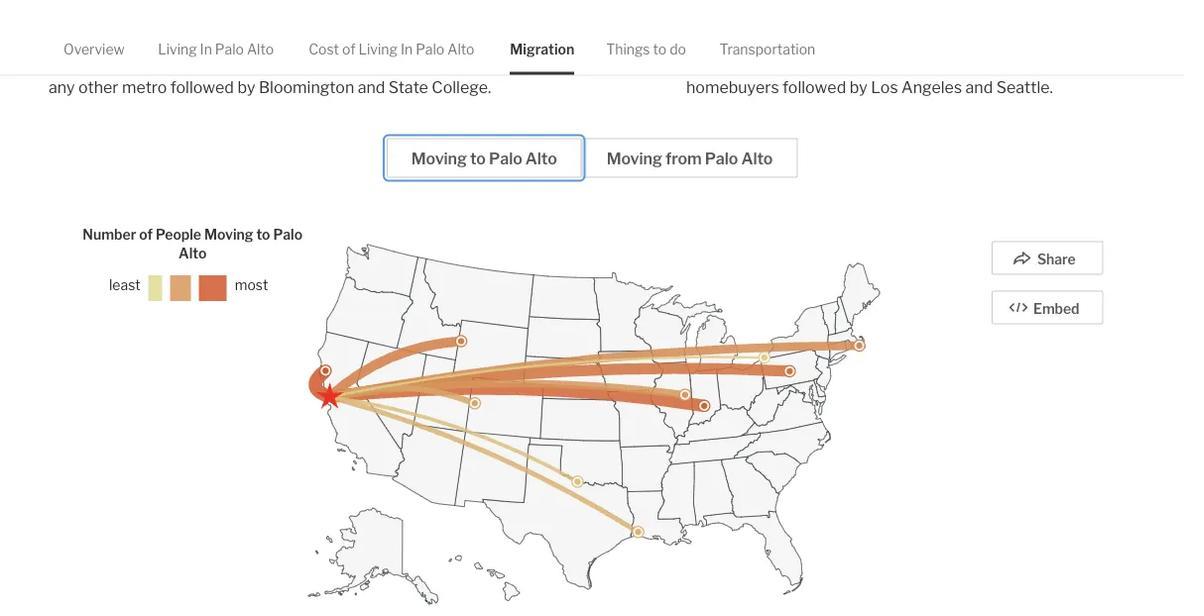 Task type: describe. For each thing, give the bounding box(es) containing it.
destination
[[942, 56, 1026, 76]]

1 . from the left
[[488, 78, 491, 98]]

most inside sacramento was the most popular destination among palo alto homebuyers followed by los angeles and seattle .
[[841, 56, 879, 76]]

of for living
[[342, 41, 356, 58]]

into
[[325, 56, 354, 76]]

embed button
[[992, 291, 1104, 325]]

searched
[[190, 56, 259, 76]]

seattle
[[997, 78, 1050, 98]]

among
[[1029, 56, 1081, 76]]

moving for moving from
[[607, 150, 662, 169]]

to inside 'link'
[[653, 41, 667, 58]]

migration link
[[510, 24, 574, 75]]

alto inside sacramento was the most popular destination among palo alto homebuyers followed by los angeles and seattle .
[[1120, 56, 1151, 76]]

any
[[49, 78, 75, 98]]

los
[[871, 78, 898, 98]]

of for people
[[139, 227, 153, 244]]

was
[[780, 56, 810, 76]]

than
[[470, 56, 504, 76]]

from
[[666, 150, 702, 169]]

people
[[156, 227, 201, 244]]

and inside sacramento was the most popular destination among palo alto homebuyers followed by los angeles and seattle .
[[966, 78, 993, 98]]

move
[[281, 56, 322, 76]]

by inside more than any other metro followed by
[[237, 78, 255, 98]]

other
[[78, 78, 119, 98]]

do
[[670, 41, 686, 58]]

cost
[[309, 41, 339, 58]]

1 and from the left
[[358, 78, 385, 98]]

moving from palo alto
[[607, 150, 773, 169]]

popular
[[883, 56, 939, 76]]

2 living from the left
[[359, 41, 398, 58]]

moving inside number of people moving to palo alto
[[204, 227, 253, 244]]

the
[[813, 56, 838, 76]]

overview link
[[63, 24, 125, 75]]

2 in from the left
[[401, 41, 413, 58]]

cost of living in palo alto link
[[309, 24, 475, 75]]

college
[[432, 78, 488, 98]]

sacramento was the most popular destination among palo alto homebuyers followed by los angeles and seattle .
[[686, 56, 1151, 98]]

to down college
[[470, 150, 486, 169]]

followed inside sacramento was the most popular destination among palo alto homebuyers followed by los angeles and seattle .
[[783, 78, 846, 98]]



Task type: vqa. For each thing, say whether or not it's contained in the screenshot.
649K
no



Task type: locate. For each thing, give the bounding box(es) containing it.
1 vertical spatial of
[[139, 227, 153, 244]]

to inside number of people moving to palo alto
[[256, 227, 270, 244]]

more than any other metro followed by
[[49, 56, 504, 98]]

0 horizontal spatial and
[[358, 78, 385, 98]]

2 . from the left
[[1050, 78, 1053, 98]]

0 horizontal spatial by
[[237, 78, 255, 98]]

by down ukiah homebuyers searched to move into palo alto
[[237, 78, 255, 98]]

1 horizontal spatial by
[[850, 78, 868, 98]]

2 horizontal spatial moving
[[607, 150, 662, 169]]

share
[[1037, 251, 1076, 268]]

and
[[358, 78, 385, 98], [966, 78, 993, 98]]

followed down the
[[783, 78, 846, 98]]

homebuyers up metro at the top of page
[[94, 56, 187, 76]]

living in palo alto link
[[158, 24, 274, 75]]

to left move at the left top of page
[[262, 56, 278, 76]]

number of people moving to palo alto
[[83, 227, 303, 263]]

moving to palo alto
[[411, 150, 557, 169]]

. inside sacramento was the most popular destination among palo alto homebuyers followed by los angeles and seattle .
[[1050, 78, 1053, 98]]

0 horizontal spatial in
[[200, 41, 212, 58]]

palo inside sacramento was the most popular destination among palo alto homebuyers followed by los angeles and seattle .
[[1084, 56, 1117, 76]]

1 horizontal spatial of
[[342, 41, 356, 58]]

things to do link
[[606, 24, 686, 75]]

2 by from the left
[[850, 78, 868, 98]]

1 horizontal spatial .
[[1050, 78, 1053, 98]]

homebuyers inside sacramento was the most popular destination among palo alto homebuyers followed by los angeles and seattle .
[[686, 78, 779, 98]]

1 in from the left
[[200, 41, 212, 58]]

1 horizontal spatial followed
[[783, 78, 846, 98]]

1 vertical spatial most
[[235, 277, 268, 294]]

0 horizontal spatial moving
[[204, 227, 253, 244]]

by inside sacramento was the most popular destination among palo alto homebuyers followed by los angeles and seattle .
[[850, 78, 868, 98]]

share button
[[992, 242, 1104, 276]]

least
[[109, 277, 141, 294]]

to left do
[[653, 41, 667, 58]]

bloomington
[[259, 78, 354, 98]]

0 horizontal spatial homebuyers
[[94, 56, 187, 76]]

of left people
[[139, 227, 153, 244]]

followed down searched
[[170, 78, 234, 98]]

palo inside number of people moving to palo alto
[[273, 227, 303, 244]]

1 horizontal spatial most
[[841, 56, 879, 76]]

metro
[[122, 78, 167, 98]]

of
[[342, 41, 356, 58], [139, 227, 153, 244]]

migration
[[510, 41, 574, 58]]

2 followed from the left
[[783, 78, 846, 98]]

to
[[653, 41, 667, 58], [262, 56, 278, 76], [470, 150, 486, 169], [256, 227, 270, 244]]

1 vertical spatial homebuyers
[[686, 78, 779, 98]]

0 horizontal spatial living
[[158, 41, 197, 58]]

0 vertical spatial of
[[342, 41, 356, 58]]

most up los
[[841, 56, 879, 76]]

transportation
[[720, 41, 816, 58]]

sacramento
[[686, 56, 777, 76]]

ukiah
[[49, 56, 91, 76]]

living up the bloomington and state college . on the top of the page
[[359, 41, 398, 58]]

0 horizontal spatial most
[[235, 277, 268, 294]]

state
[[389, 78, 428, 98]]

0 horizontal spatial of
[[139, 227, 153, 244]]

things
[[606, 41, 650, 58]]

0 vertical spatial most
[[841, 56, 879, 76]]

1 horizontal spatial moving
[[411, 150, 467, 169]]

moving left from
[[607, 150, 662, 169]]

1 horizontal spatial in
[[401, 41, 413, 58]]

palo
[[215, 41, 244, 58], [416, 41, 445, 58], [357, 56, 390, 76], [1084, 56, 1117, 76], [489, 150, 522, 169], [705, 150, 738, 169], [273, 227, 303, 244]]

and down destination
[[966, 78, 993, 98]]

0 horizontal spatial followed
[[170, 78, 234, 98]]

1 by from the left
[[237, 78, 255, 98]]

of inside cost of living in palo alto link
[[342, 41, 356, 58]]

angeles
[[902, 78, 962, 98]]

most
[[841, 56, 879, 76], [235, 277, 268, 294]]

moving right people
[[204, 227, 253, 244]]

followed inside more than any other metro followed by
[[170, 78, 234, 98]]

.
[[488, 78, 491, 98], [1050, 78, 1053, 98]]

more
[[428, 56, 467, 76]]

0 vertical spatial homebuyers
[[94, 56, 187, 76]]

homebuyers down sacramento
[[686, 78, 779, 98]]

1 living from the left
[[158, 41, 197, 58]]

living up metro at the top of page
[[158, 41, 197, 58]]

alto
[[247, 41, 274, 58], [448, 41, 475, 58], [394, 56, 424, 76], [1120, 56, 1151, 76], [526, 150, 557, 169], [741, 150, 773, 169], [179, 246, 207, 263]]

by left los
[[850, 78, 868, 98]]

. down 'than'
[[488, 78, 491, 98]]

moving for moving to
[[411, 150, 467, 169]]

overview
[[63, 41, 125, 58]]

in
[[200, 41, 212, 58], [401, 41, 413, 58]]

0 horizontal spatial .
[[488, 78, 491, 98]]

living
[[158, 41, 197, 58], [359, 41, 398, 58]]

alto inside number of people moving to palo alto
[[179, 246, 207, 263]]

of right cost
[[342, 41, 356, 58]]

embed
[[1033, 301, 1080, 318]]

to right people
[[256, 227, 270, 244]]

moving
[[411, 150, 467, 169], [607, 150, 662, 169], [204, 227, 253, 244]]

moving down college
[[411, 150, 467, 169]]

transportation link
[[720, 24, 816, 75]]

. down among
[[1050, 78, 1053, 98]]

homebuyers
[[94, 56, 187, 76], [686, 78, 779, 98]]

number
[[83, 227, 136, 244]]

living in palo alto
[[158, 41, 274, 58]]

1 followed from the left
[[170, 78, 234, 98]]

ukiah homebuyers searched to move into palo alto
[[49, 56, 424, 76]]

most down number of people moving to palo alto
[[235, 277, 268, 294]]

1 horizontal spatial homebuyers
[[686, 78, 779, 98]]

by
[[237, 78, 255, 98], [850, 78, 868, 98]]

1 horizontal spatial living
[[359, 41, 398, 58]]

and left state
[[358, 78, 385, 98]]

bloomington and state college .
[[259, 78, 491, 98]]

1 horizontal spatial and
[[966, 78, 993, 98]]

2 and from the left
[[966, 78, 993, 98]]

things to do
[[606, 41, 686, 58]]

of inside number of people moving to palo alto
[[139, 227, 153, 244]]

cost of living in palo alto
[[309, 41, 475, 58]]

followed
[[170, 78, 234, 98], [783, 78, 846, 98]]



